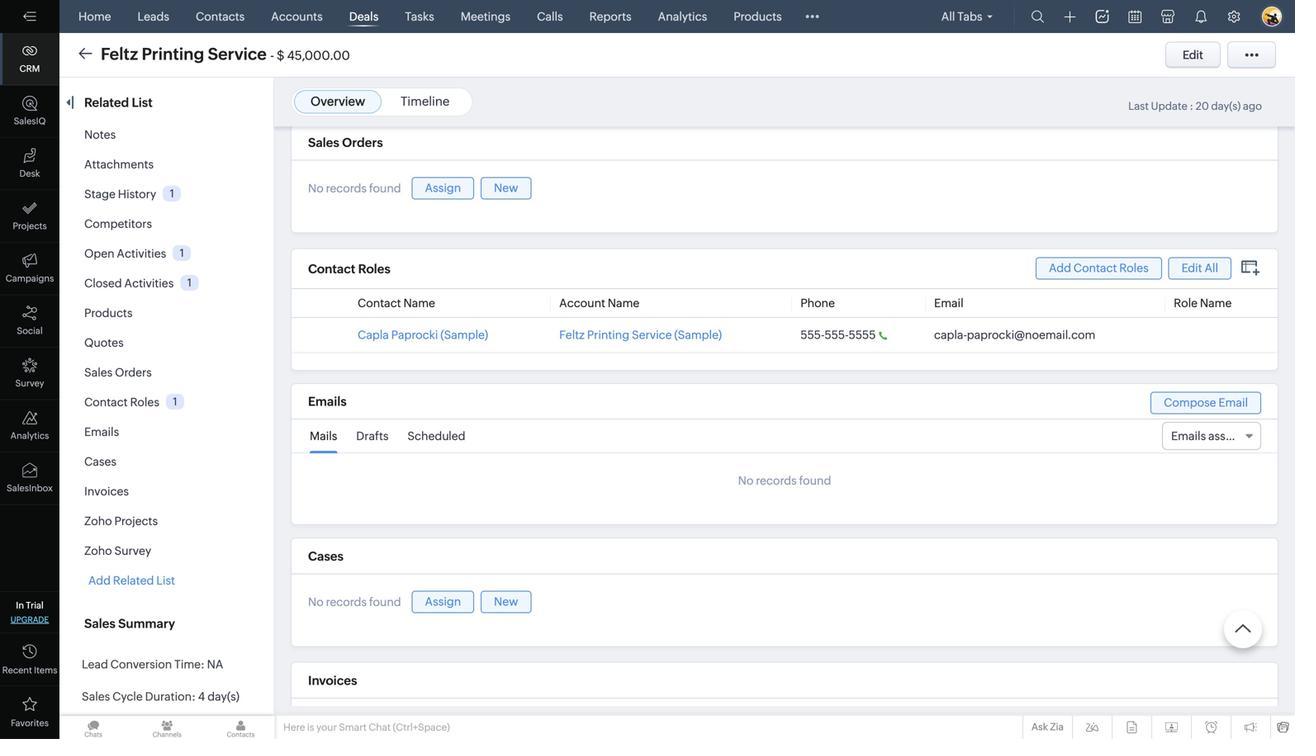 Task type: describe. For each thing, give the bounding box(es) containing it.
all
[[942, 10, 956, 23]]

is
[[307, 722, 315, 733]]

home
[[79, 10, 111, 23]]

campaigns
[[6, 274, 54, 284]]

calls
[[537, 10, 563, 23]]

search image
[[1032, 10, 1045, 23]]

tabs
[[958, 10, 983, 23]]

notifications image
[[1195, 10, 1208, 23]]

survey
[[15, 378, 44, 389]]

survey link
[[0, 348, 59, 400]]

upgrade
[[11, 615, 49, 625]]

trial
[[26, 601, 44, 611]]

contacts image
[[207, 716, 275, 740]]

recent
[[2, 666, 32, 676]]

0 vertical spatial analytics
[[658, 10, 708, 23]]

projects link
[[0, 190, 59, 243]]

quick actions image
[[1065, 11, 1076, 23]]

meetings link
[[454, 0, 517, 33]]

reports
[[590, 10, 632, 23]]

tasks
[[405, 10, 434, 23]]

1 horizontal spatial analytics link
[[652, 0, 714, 33]]

favorites
[[11, 719, 49, 729]]

leads
[[138, 10, 169, 23]]

smart
[[339, 722, 367, 733]]

deals
[[349, 10, 379, 23]]

accounts
[[271, 10, 323, 23]]

here
[[283, 722, 305, 733]]

social
[[17, 326, 43, 336]]

ask
[[1032, 722, 1049, 733]]

products link
[[727, 0, 789, 33]]

accounts link
[[265, 0, 329, 33]]

crm link
[[0, 33, 59, 86]]

channels image
[[133, 716, 201, 740]]

salesiq link
[[0, 86, 59, 138]]



Task type: locate. For each thing, give the bounding box(es) containing it.
calls link
[[531, 0, 570, 33]]

chat
[[369, 722, 391, 733]]

leads link
[[131, 0, 176, 33]]

calendar image
[[1129, 10, 1142, 23]]

analytics link down survey
[[0, 400, 59, 453]]

contacts
[[196, 10, 245, 23]]

in trial upgrade
[[11, 601, 49, 625]]

zia
[[1051, 722, 1064, 733]]

chats image
[[59, 716, 127, 740]]

(ctrl+space)
[[393, 722, 450, 733]]

tasks link
[[399, 0, 441, 33]]

here is your smart chat (ctrl+space)
[[283, 722, 450, 733]]

items
[[34, 666, 57, 676]]

0 horizontal spatial analytics
[[10, 431, 49, 441]]

crm
[[19, 64, 40, 74]]

deals link
[[343, 0, 385, 33]]

desk link
[[0, 138, 59, 190]]

analytics link right the reports at the top left of page
[[652, 0, 714, 33]]

1 vertical spatial analytics link
[[0, 400, 59, 453]]

products
[[734, 10, 782, 23]]

in
[[16, 601, 24, 611]]

salesinbox link
[[0, 453, 59, 505]]

analytics up salesinbox link
[[10, 431, 49, 441]]

configure settings image
[[1228, 10, 1241, 23]]

marketplace image
[[1162, 10, 1175, 23]]

salesiq
[[14, 116, 46, 126]]

ask zia
[[1032, 722, 1064, 733]]

recent items
[[2, 666, 57, 676]]

0 horizontal spatial analytics link
[[0, 400, 59, 453]]

contacts link
[[189, 0, 251, 33]]

sales motivator image
[[1096, 10, 1109, 23]]

1 horizontal spatial analytics
[[658, 10, 708, 23]]

analytics
[[658, 10, 708, 23], [10, 431, 49, 441]]

meetings
[[461, 10, 511, 23]]

your
[[317, 722, 337, 733]]

salesinbox
[[7, 483, 53, 494]]

reports link
[[583, 0, 638, 33]]

0 vertical spatial analytics link
[[652, 0, 714, 33]]

social link
[[0, 295, 59, 348]]

desk
[[19, 169, 40, 179]]

projects
[[13, 221, 47, 231]]

all tabs
[[942, 10, 983, 23]]

analytics right the reports at the top left of page
[[658, 10, 708, 23]]

1 vertical spatial analytics
[[10, 431, 49, 441]]

home link
[[72, 0, 118, 33]]

analytics link
[[652, 0, 714, 33], [0, 400, 59, 453]]

campaigns link
[[0, 243, 59, 295]]



Task type: vqa. For each thing, say whether or not it's contained in the screenshot.
Trial
yes



